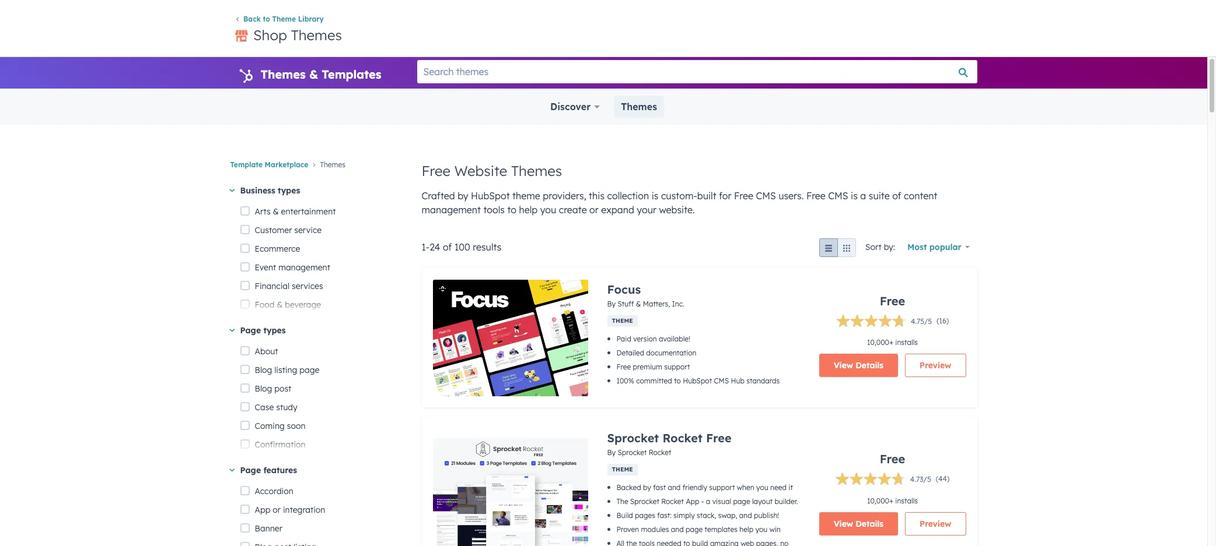 Task type: vqa. For each thing, say whether or not it's contained in the screenshot.
menu
no



Task type: describe. For each thing, give the bounding box(es) containing it.
shop
[[253, 26, 287, 44]]

theme
[[272, 15, 296, 24]]

shop themes
[[253, 26, 342, 44]]

back to theme library link
[[235, 15, 324, 24]]

library
[[298, 15, 324, 24]]

back to theme library
[[243, 15, 324, 24]]



Task type: locate. For each thing, give the bounding box(es) containing it.
back
[[243, 15, 261, 24]]

themes
[[291, 26, 342, 44]]

to
[[263, 15, 270, 24]]



